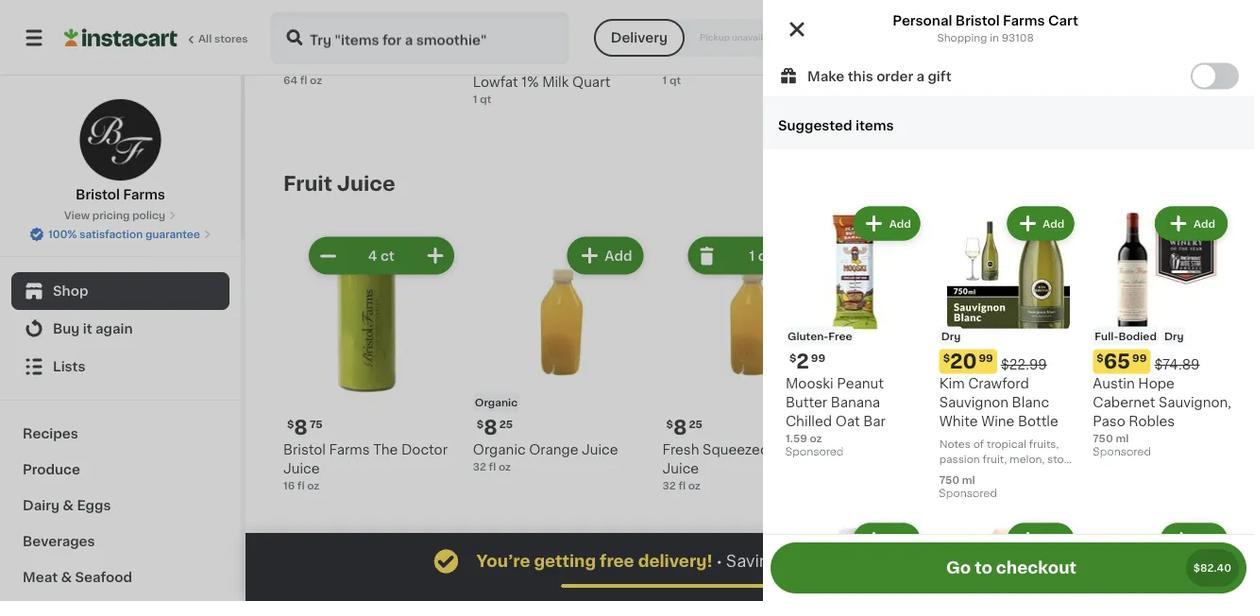 Task type: locate. For each thing, give the bounding box(es) containing it.
99 inside $ 65 99
[[1133, 352, 1148, 363]]

0 horizontal spatial fruit,
[[940, 469, 964, 479]]

product group containing 2
[[786, 203, 925, 462]]

2 horizontal spatial farms
[[1004, 14, 1046, 27]]

0 horizontal spatial 29
[[310, 33, 324, 43]]

1 25 from the left
[[500, 419, 513, 430]]

0 vertical spatial &
[[63, 499, 74, 512]]

99 right 20
[[979, 352, 994, 363]]

0 vertical spatial bristol
[[956, 14, 1000, 27]]

$ up the 'fresh'
[[667, 419, 674, 430]]

1 inside item carousel region
[[750, 250, 755, 263]]

1.59
[[786, 433, 808, 443]]

2 horizontal spatial 8
[[674, 418, 687, 438]]

farms up '93108'
[[1004, 14, 1046, 27]]

$ down full-
[[1097, 352, 1104, 363]]

added
[[874, 95, 918, 108]]

$ 8 25 up the 'fresh'
[[667, 418, 703, 438]]

1 down lowfat
[[473, 94, 478, 105]]

milk down sonoma
[[543, 76, 569, 89]]

dairy & eggs link
[[11, 488, 230, 524]]

gluten- up $ 2 99
[[788, 331, 829, 341]]

product group
[[853, 0, 1027, 143], [786, 203, 925, 462], [940, 203, 1079, 504], [1094, 203, 1232, 462], [284, 234, 458, 493], [473, 234, 648, 474], [663, 234, 838, 493], [853, 234, 1027, 510], [1043, 234, 1217, 516], [786, 519, 925, 601], [940, 519, 1079, 601], [1094, 519, 1232, 601]]

delivery for delivery
[[611, 31, 668, 44]]

1 horizontal spatial free
[[829, 331, 853, 341]]

1 vertical spatial ml
[[963, 474, 976, 485]]

750 down passion
[[940, 474, 960, 485]]

1 horizontal spatial farms
[[329, 443, 370, 456]]

milk inside $ 4 clover sonoma organic lowfat 1% milk quart 1 qt
[[543, 76, 569, 89]]

1 ct from the left
[[381, 250, 395, 263]]

pressed up lemonade
[[1135, 443, 1189, 456]]

2
[[797, 351, 810, 371]]

& for dairy
[[63, 499, 74, 512]]

of
[[974, 438, 985, 449]]

8 left 75
[[294, 418, 308, 438]]

milk down lactaid
[[1043, 76, 1069, 89]]

1 vertical spatial 1
[[473, 94, 478, 105]]

produce
[[23, 463, 80, 476]]

0 horizontal spatial 64
[[284, 75, 298, 86]]

32 inside fresh squeezed orange juice 32 fl oz
[[663, 481, 676, 491]]

1 horizontal spatial milk
[[787, 57, 814, 70]]

free
[[326, 11, 350, 21], [829, 331, 853, 341]]

0 horizontal spatial 1
[[473, 94, 478, 105]]

organic orange juice 32 fl oz
[[473, 443, 619, 472]]

1 inside $ 4 clover sonoma organic lowfat 1% milk quart 1 qt
[[473, 94, 478, 105]]

1 horizontal spatial ml
[[1116, 433, 1130, 443]]

64 inside "oatly oatmilk 64 fl oz"
[[284, 75, 298, 86]]

sponsored badge image
[[853, 127, 910, 138], [786, 447, 843, 458], [1094, 447, 1151, 458], [940, 488, 997, 499]]

$74.89
[[1155, 357, 1201, 371]]

3 8 from the left
[[674, 418, 687, 438]]

blackberry
[[1043, 462, 1114, 475]]

1 horizontal spatial dry
[[1165, 331, 1185, 341]]

decrement quantity of bristol farms the doctor juice image
[[316, 245, 339, 268]]

1 vertical spatial farms
[[123, 188, 165, 201]]

oatmilk
[[323, 57, 375, 70]]

$ up oatly
[[287, 33, 294, 43]]

oz down the 'fresh'
[[689, 481, 701, 491]]

1 vertical spatial qt
[[480, 94, 492, 105]]

organic right "doctor"
[[473, 443, 526, 456]]

99 for 4
[[690, 33, 704, 43]]

product group containing 65
[[1094, 203, 1232, 462]]

$ 65 99
[[1097, 351, 1148, 371]]

1 vertical spatial 750
[[940, 474, 960, 485]]

fruit, down tropical
[[983, 453, 1008, 464]]

service type group
[[594, 19, 797, 57]]

$ inside $ 2 99
[[790, 352, 797, 363]]

delivery for delivery by 10:30-10:40am
[[936, 31, 997, 44]]

0 horizontal spatial milk
[[543, 76, 569, 89]]

sugar
[[922, 95, 960, 108]]

fl inside organic orange juice 32 fl oz
[[489, 462, 496, 472]]

1 horizontal spatial pressed
[[1135, 443, 1189, 456]]

getting
[[534, 553, 596, 569]]

4 inside $ 4 clover sonoma organic lowfat 1% milk quart 1 qt
[[484, 32, 498, 52]]

32
[[473, 462, 487, 472], [663, 481, 676, 491]]

2 horizontal spatial bristol
[[956, 14, 1000, 27]]

0 horizontal spatial ct
[[381, 250, 395, 263]]

29 up natalie's
[[879, 419, 893, 430]]

0 horizontal spatial qt
[[480, 94, 492, 105]]

pricing
[[92, 210, 130, 221]]

1 right 'remove fresh squeezed orange juice' image
[[750, 250, 755, 263]]

stores
[[214, 34, 248, 44]]

1 $ 8 25 from the left
[[477, 418, 513, 438]]

10:30-
[[1023, 31, 1069, 44]]

bristol for bristol farms the doctor juice 16 fl oz
[[284, 443, 326, 456]]

0 vertical spatial 32
[[473, 462, 487, 472]]

99 inside $ 2 99
[[812, 352, 826, 363]]

1 vertical spatial &
[[61, 571, 72, 584]]

$ inside $ 4 29
[[857, 419, 863, 430]]

it
[[83, 322, 92, 335]]

farms inside personal bristol farms cart shopping in 93108
[[1004, 14, 1046, 27]]

oz down oatly
[[310, 75, 322, 86]]

gluten- for gluten-free vegan
[[285, 11, 326, 21]]

$ 8 25 for organic
[[477, 418, 513, 438]]

buy it again
[[53, 322, 133, 335]]

oz right 11
[[874, 113, 886, 124]]

750 inside the notes of tropical fruits, passion fruit, melon, stone fruit, citrus, and herbs 750 ml
[[940, 474, 960, 485]]

broguiere's whole milk 1 qt
[[663, 57, 814, 86]]

1 horizontal spatial 750
[[1094, 433, 1114, 443]]

2 8 from the left
[[484, 418, 498, 438]]

milk inside broguiere's whole milk 1 qt
[[787, 57, 814, 70]]

free left vegan
[[326, 11, 350, 21]]

protein,
[[882, 76, 933, 89]]

93108
[[1002, 33, 1035, 43]]

4 up 'broguiere's' on the right of the page
[[674, 32, 688, 52]]

2 vertical spatial bristol
[[284, 443, 326, 456]]

1 vertical spatial gluten-
[[788, 331, 829, 341]]

8 for bristol farms the doctor juice
[[294, 418, 308, 438]]

$ 4 99
[[667, 32, 704, 52]]

& inside meat & seafood link
[[61, 571, 72, 584]]

farms left the at the left bottom of page
[[329, 443, 370, 456]]

bristol inside bristol farms the doctor juice 16 fl oz
[[284, 443, 326, 456]]

qt inside broguiere's whole milk 1 qt
[[670, 75, 681, 86]]

1 horizontal spatial 64
[[1043, 94, 1057, 105]]

dry up $65.99 original price: $74.89 element
[[1165, 331, 1185, 341]]

delivery inside button
[[611, 31, 668, 44]]

0 vertical spatial qt
[[670, 75, 681, 86]]

bristol for bristol farms
[[76, 188, 120, 201]]

make this order a gift
[[808, 69, 952, 83]]

0 horizontal spatial orange
[[529, 443, 579, 456]]

0 vertical spatial fruit,
[[983, 453, 1008, 464]]

8
[[294, 418, 308, 438], [484, 418, 498, 438], [674, 418, 687, 438]]

butter
[[786, 395, 828, 408]]

2 pressed from the left
[[1135, 443, 1189, 456]]

2 horizontal spatial 1
[[750, 250, 755, 263]]

0 horizontal spatial 25
[[500, 419, 513, 430]]

pressed up blackberry
[[1043, 443, 1097, 456]]

$ 6 29
[[287, 32, 324, 52]]

$65.99 original price: $74.89 element
[[1094, 349, 1232, 374]]

2 vertical spatial 1
[[750, 250, 755, 263]]

organic up "quart"
[[578, 57, 630, 70]]

bristol down $ 8 75
[[284, 443, 326, 456]]

4 for clover
[[484, 32, 498, 52]]

juice down the 'fresh'
[[663, 462, 699, 475]]

99
[[690, 33, 704, 43], [812, 352, 826, 363], [979, 352, 994, 363], [1133, 352, 1148, 363]]

64 down lactaid
[[1043, 94, 1057, 105]]

again
[[95, 322, 133, 335]]

items
[[856, 119, 894, 132]]

29 for 4
[[879, 419, 893, 430]]

8 for fresh squeezed orange juice
[[674, 418, 687, 438]]

750 up the cold
[[1094, 433, 1114, 443]]

0 horizontal spatial $ 8 25
[[477, 418, 513, 438]]

and
[[1002, 469, 1022, 479]]

0 vertical spatial 64
[[284, 75, 298, 86]]

fruit,
[[983, 453, 1008, 464], [940, 469, 964, 479]]

instacart logo image
[[64, 26, 178, 49]]

ct left increment quantity of bristol farms the doctor juice image
[[381, 250, 395, 263]]

&
[[63, 499, 74, 512], [61, 571, 72, 584]]

oz down lactaid
[[1069, 94, 1081, 105]]

cart
[[1049, 14, 1079, 27]]

0 horizontal spatial dry
[[942, 331, 961, 341]]

fruit, down passion
[[940, 469, 964, 479]]

gluten-
[[285, 11, 326, 21], [788, 331, 829, 341]]

1 horizontal spatial 8
[[484, 418, 498, 438]]

2 orange from the left
[[773, 443, 822, 456]]

99 up 'broguiere's' on the right of the page
[[690, 33, 704, 43]]

1 horizontal spatial 25
[[689, 419, 703, 430]]

0 horizontal spatial 750
[[940, 474, 960, 485]]

milk right whole in the right of the page
[[787, 57, 814, 70]]

sponsored badge image down paso on the bottom of page
[[1094, 447, 1151, 458]]

$ 8 25 up organic orange juice 32 fl oz
[[477, 418, 513, 438]]

0 horizontal spatial 32
[[473, 462, 487, 472]]

oz inside "oatly oatmilk 64 fl oz"
[[310, 75, 322, 86]]

1 horizontal spatial 1
[[663, 75, 667, 86]]

peanut
[[838, 376, 884, 390]]

oz right '16'
[[307, 481, 320, 491]]

0 vertical spatial 750
[[1094, 433, 1114, 443]]

25 for fresh
[[689, 419, 703, 430]]

1 vertical spatial 64
[[1043, 94, 1057, 105]]

crawford
[[969, 376, 1030, 390]]

bodied
[[1119, 331, 1158, 341]]

sponsored badge image down the '1.59' at the right bottom
[[786, 447, 843, 458]]

oz
[[310, 75, 322, 86], [1069, 94, 1081, 105], [874, 113, 886, 124], [810, 433, 823, 443], [499, 462, 511, 472], [307, 481, 320, 491], [689, 481, 701, 491]]

0 horizontal spatial delivery
[[611, 31, 668, 44]]

$ left 75
[[287, 419, 294, 430]]

qt down lowfat
[[480, 94, 492, 105]]

4 up clover
[[484, 32, 498, 52]]

organic inside organic orange juice 32 fl oz
[[473, 443, 526, 456]]

0 horizontal spatial 8
[[294, 418, 308, 438]]

$ inside $ 4 99
[[667, 33, 674, 43]]

remove fresh squeezed orange juice image
[[696, 245, 719, 268]]

1 horizontal spatial ct
[[759, 250, 773, 263]]

1 horizontal spatial 29
[[879, 419, 893, 430]]

99 down full-bodied dry
[[1133, 352, 1148, 363]]

25 up the 'fresh'
[[689, 419, 703, 430]]

sponsored badge image down 11
[[853, 127, 910, 138]]

orange
[[529, 443, 579, 456], [773, 443, 822, 456]]

None search field
[[270, 11, 570, 64]]

1 horizontal spatial $ 8 25
[[667, 418, 703, 438]]

64 down oatly
[[284, 75, 298, 86]]

lactaid 2% reduced fat milk 64 fl oz
[[1043, 57, 1203, 105]]

suggested items
[[779, 119, 894, 132]]

farms up the policy in the left top of the page
[[123, 188, 165, 201]]

$ up 'broguiere's' on the right of the page
[[667, 33, 674, 43]]

herbs
[[1024, 469, 1054, 479]]

qt inside $ 4 clover sonoma organic lowfat 1% milk quart 1 qt
[[480, 94, 492, 105]]

bristol farms link
[[76, 98, 165, 204]]

oz up you're
[[499, 462, 511, 472]]

ml up the cold
[[1116, 433, 1130, 443]]

0 vertical spatial 29
[[310, 33, 324, 43]]

29 inside $ 6 29
[[310, 33, 324, 43]]

delivery up chocolate
[[936, 31, 997, 44]]

750
[[1094, 433, 1114, 443], [940, 474, 960, 485]]

0 vertical spatial ml
[[1116, 433, 1130, 443]]

99 right 2
[[812, 352, 826, 363]]

& inside dairy & eggs link
[[63, 499, 74, 512]]

buy
[[53, 322, 80, 335]]

1 horizontal spatial orange
[[773, 443, 822, 456]]

25 up organic orange juice 32 fl oz
[[500, 419, 513, 430]]

1 vertical spatial 32
[[663, 481, 676, 491]]

dry up 20
[[942, 331, 961, 341]]

juice
[[337, 175, 396, 194], [582, 443, 619, 456], [284, 462, 320, 475], [663, 462, 699, 475]]

gluten- for gluten-free
[[788, 331, 829, 341]]

$
[[287, 33, 294, 43], [477, 33, 484, 43], [667, 33, 674, 43], [790, 352, 797, 363], [944, 352, 951, 363], [1097, 352, 1104, 363], [287, 419, 294, 430], [477, 419, 484, 430], [857, 419, 863, 430], [667, 419, 674, 430], [1046, 419, 1053, 430]]

8 up organic orange juice 32 fl oz
[[484, 418, 498, 438]]

25
[[500, 419, 513, 430], [689, 419, 703, 430]]

ml inside austin hope cabernet sauvignon, paso robles 750 ml
[[1116, 433, 1130, 443]]

$ left bar
[[857, 419, 863, 430]]

29 right 6
[[310, 33, 324, 43]]

$ up clover
[[477, 33, 484, 43]]

$ 4 29
[[857, 418, 893, 438]]

1 8 from the left
[[294, 418, 308, 438]]

notes of tropical fruits, passion fruit, melon, stone fruit, citrus, and herbs 750 ml
[[940, 438, 1078, 485]]

4 for 99
[[674, 32, 688, 52]]

$ inside $ 20 99 $22.99 kim crawford sauvignon blanc white wine bottle
[[944, 352, 951, 363]]

1 vertical spatial fruit,
[[940, 469, 964, 479]]

1 vertical spatial free
[[829, 331, 853, 341]]

1 horizontal spatial gluten-
[[788, 331, 829, 341]]

1 pressed from the left
[[1043, 443, 1097, 456]]

organic inside $ 4 clover sonoma organic lowfat 1% milk quart 1 qt
[[578, 57, 630, 70]]

1 horizontal spatial delivery
[[936, 31, 997, 44]]

ct left increment quantity of fresh squeezed orange juice icon
[[759, 250, 773, 263]]

oz inside mooski peanut butter banana chilled oat bar 1.59 oz
[[810, 433, 823, 443]]

bristol inside personal bristol farms cart shopping in 93108
[[956, 14, 1000, 27]]

& left eggs
[[63, 499, 74, 512]]

qt down 'broguiere's' on the right of the page
[[670, 75, 681, 86]]

produce link
[[11, 452, 230, 488]]

increment quantity of bristol farms the doctor juice image
[[424, 245, 447, 268]]

suggested
[[779, 119, 853, 132]]

0 vertical spatial farms
[[1004, 14, 1046, 27]]

juice left the 'fresh'
[[582, 443, 619, 456]]

1 orange from the left
[[529, 443, 579, 456]]

8 up the 'fresh'
[[674, 418, 687, 438]]

1 horizontal spatial 32
[[663, 481, 676, 491]]

29 for 6
[[310, 33, 324, 43]]

orange inside fresh squeezed orange juice 32 fl oz
[[773, 443, 822, 456]]

0 vertical spatial free
[[326, 11, 350, 21]]

0 horizontal spatial bristol
[[76, 188, 120, 201]]

vegan
[[358, 11, 391, 21]]

gluten-free
[[788, 331, 853, 341]]

1 horizontal spatial fruit,
[[983, 453, 1008, 464]]

4 right decrement quantity of bristol farms the doctor juice image
[[368, 250, 378, 263]]

4 right "oat"
[[863, 418, 878, 438]]

ml down passion
[[963, 474, 976, 485]]

make
[[808, 69, 845, 83]]

squeezed
[[703, 443, 769, 456]]

$ up the kim
[[944, 352, 951, 363]]

shopping
[[938, 33, 988, 43]]

& right "meat"
[[61, 571, 72, 584]]

2 vertical spatial farms
[[329, 443, 370, 456]]

free up peanut
[[829, 331, 853, 341]]

0 horizontal spatial free
[[326, 11, 350, 21]]

2 ct from the left
[[759, 250, 773, 263]]

29 inside $ 4 29
[[879, 419, 893, 430]]

0 horizontal spatial farms
[[123, 188, 165, 201]]

bar
[[864, 414, 886, 427]]

delivery up 'broguiere's' on the right of the page
[[611, 31, 668, 44]]

0 vertical spatial 1
[[663, 75, 667, 86]]

99 for 20
[[979, 352, 994, 363]]

farms inside bristol farms the doctor juice 16 fl oz
[[329, 443, 370, 456]]

bristol up shopping
[[956, 14, 1000, 27]]

99 inside $ 20 99 $22.99 kim crawford sauvignon blanc white wine bottle
[[979, 352, 994, 363]]

fruit juice
[[284, 175, 396, 194]]

dairy
[[23, 499, 59, 512]]

0 vertical spatial gluten-
[[285, 11, 326, 21]]

juice inside bristol farms the doctor juice 16 fl oz
[[284, 462, 320, 475]]

1 vertical spatial bristol
[[76, 188, 120, 201]]

2 $ 8 25 from the left
[[667, 418, 703, 438]]

beverages
[[23, 535, 95, 548]]

product group containing 5
[[1043, 234, 1217, 516]]

2 horizontal spatial milk
[[1043, 76, 1069, 89]]

0 horizontal spatial pressed
[[1043, 443, 1097, 456]]

pressed
[[1043, 443, 1097, 456], [1135, 443, 1189, 456]]

in
[[990, 33, 1000, 43]]

sauvignon,
[[1159, 395, 1232, 409]]

1 horizontal spatial qt
[[670, 75, 681, 86]]

fresh squeezed orange juice 32 fl oz
[[663, 443, 822, 491]]

dark
[[890, 57, 921, 70]]

free for gluten-free
[[829, 331, 853, 341]]

bristol up pricing in the left top of the page
[[76, 188, 120, 201]]

broguiere's
[[663, 57, 738, 70]]

2 25 from the left
[[689, 419, 703, 430]]

by
[[1001, 31, 1020, 44]]

• savings applied at checkout.
[[717, 553, 958, 569]]

$ up mooski
[[790, 352, 797, 363]]

99 inside $ 4 99
[[690, 33, 704, 43]]

fl inside slate dark chocolate milk, 20g protein, lactose free, 0g added sugar 11 fl oz
[[864, 113, 871, 124]]

juice up '16'
[[284, 462, 320, 475]]

1 ct
[[750, 250, 773, 263]]

guarantee
[[145, 229, 200, 240]]

buy it again link
[[11, 310, 230, 348]]

1 vertical spatial 29
[[879, 419, 893, 430]]

1 down 'broguiere's' on the right of the page
[[663, 75, 667, 86]]

1 horizontal spatial bristol
[[284, 443, 326, 456]]

frequently bought together
[[301, 571, 536, 588]]

organic up clover
[[475, 11, 518, 21]]

natalie's lemonade, guava
[[853, 443, 987, 475]]

1
[[663, 75, 667, 86], [473, 94, 478, 105], [750, 250, 755, 263]]

gluten- up $ 6 29
[[285, 11, 326, 21]]

$ up fruits, in the bottom right of the page
[[1046, 419, 1053, 430]]

satisfaction
[[80, 229, 143, 240]]

chilled
[[786, 414, 833, 427]]

$ inside the $ 5 pressed cold pressed blackberry lemonade
[[1046, 419, 1053, 430]]

25 for organic
[[500, 419, 513, 430]]

juice inside fresh squeezed orange juice 32 fl oz
[[663, 462, 699, 475]]

0 horizontal spatial ml
[[963, 474, 976, 485]]

0 horizontal spatial gluten-
[[285, 11, 326, 21]]

oz down the chilled
[[810, 433, 823, 443]]



Task type: vqa. For each thing, say whether or not it's contained in the screenshot.
Sauvignon,
yes



Task type: describe. For each thing, give the bounding box(es) containing it.
fl inside lactaid 2% reduced fat milk 64 fl oz
[[1059, 94, 1067, 105]]

ml inside the notes of tropical fruits, passion fruit, melon, stone fruit, citrus, and herbs 750 ml
[[963, 474, 976, 485]]

all stores link
[[64, 11, 249, 64]]

99 for 2
[[812, 352, 826, 363]]

65
[[1104, 351, 1131, 371]]

fat
[[1182, 57, 1203, 70]]

1 dry from the left
[[942, 331, 961, 341]]

$ 5 pressed cold pressed blackberry lemonade
[[1043, 418, 1189, 475]]

together
[[462, 571, 536, 588]]

oz inside bristol farms the doctor juice 16 fl oz
[[307, 481, 320, 491]]

32 inside organic orange juice 32 fl oz
[[473, 462, 487, 472]]

milk inside lactaid 2% reduced fat milk 64 fl oz
[[1043, 76, 1069, 89]]

100%
[[48, 229, 77, 240]]

product group containing 4
[[853, 234, 1027, 510]]

fruits,
[[1030, 438, 1060, 449]]

sponsored badge image for paso
[[1094, 447, 1151, 458]]

clover
[[473, 57, 516, 70]]

$ inside $ 65 99
[[1097, 352, 1104, 363]]

guava
[[853, 462, 895, 475]]

policy
[[132, 210, 165, 221]]

$ up organic orange juice 32 fl oz
[[477, 419, 484, 430]]

oz inside fresh squeezed orange juice 32 fl oz
[[689, 481, 701, 491]]

$ 8 25 for fresh
[[667, 418, 703, 438]]

applied
[[793, 553, 853, 569]]

shop
[[53, 284, 88, 298]]

1 inside broguiere's whole milk 1 qt
[[663, 75, 667, 86]]

75
[[310, 419, 323, 430]]

organic up organic orange juice 32 fl oz
[[475, 397, 518, 408]]

fresh
[[663, 443, 700, 456]]

tropical
[[987, 438, 1027, 449]]

delivery!
[[638, 553, 713, 569]]

5
[[1053, 418, 1066, 438]]

recipes
[[23, 427, 78, 440]]

frequently bought together section
[[284, 544, 1217, 601]]

hope
[[1139, 376, 1175, 390]]

passion
[[940, 453, 981, 464]]

99 for 65
[[1133, 352, 1148, 363]]

shop link
[[11, 272, 230, 310]]

oz inside organic orange juice 32 fl oz
[[499, 462, 511, 472]]

checkout
[[997, 560, 1077, 576]]

juice inside organic orange juice 32 fl oz
[[582, 443, 619, 456]]

you're getting free delivery!
[[477, 553, 713, 569]]

20g
[[853, 76, 879, 89]]

order
[[877, 69, 914, 83]]

bristol farms logo image
[[79, 98, 162, 181]]

ct for 1 ct
[[759, 250, 773, 263]]

blanc
[[1013, 395, 1050, 408]]

all stores
[[198, 34, 248, 44]]

$22.99
[[1001, 357, 1048, 371]]

oz inside slate dark chocolate milk, 20g protein, lactose free, 0g added sugar 11 fl oz
[[874, 113, 886, 124]]

fl inside bristol farms the doctor juice 16 fl oz
[[298, 481, 305, 491]]

$ inside $ 6 29
[[287, 33, 294, 43]]

lists
[[53, 360, 85, 373]]

free,
[[993, 76, 1026, 89]]

product group containing slate dark chocolate milk, 20g protein, lactose free, 0g added sugar
[[853, 0, 1027, 143]]

chocolate
[[924, 57, 993, 70]]

oatly
[[284, 57, 320, 70]]

& for meat
[[61, 571, 72, 584]]

melon,
[[1010, 453, 1045, 464]]

delivery by 10:30-10:40am
[[936, 31, 1132, 44]]

lemonade,
[[913, 443, 987, 456]]

2 dry from the left
[[1165, 331, 1185, 341]]

20
[[951, 351, 978, 371]]

fl inside fresh squeezed orange juice 32 fl oz
[[679, 481, 686, 491]]

paso
[[1094, 414, 1126, 427]]

orange inside organic orange juice 32 fl oz
[[529, 443, 579, 456]]

meat & seafood
[[23, 571, 132, 584]]

mooski
[[786, 376, 834, 390]]

sponsored badge image down citrus,
[[940, 488, 997, 499]]

full-bodied dry
[[1096, 331, 1185, 341]]

kim
[[940, 376, 965, 390]]

750 inside austin hope cabernet sauvignon, paso robles 750 ml
[[1094, 433, 1114, 443]]

$82.40
[[1194, 563, 1232, 573]]

8 for organic orange juice
[[484, 418, 498, 438]]

free for gluten-free vegan
[[326, 11, 350, 21]]

sponsored badge image for chilled
[[786, 447, 843, 458]]

sponsored badge image for 20g
[[853, 127, 910, 138]]

juice right fruit
[[337, 175, 396, 194]]

16
[[284, 481, 295, 491]]

$20.99 original price: $22.99 element
[[940, 349, 1079, 374]]

treatment tracker modal dialog
[[246, 533, 1255, 601]]

item carousel region
[[284, 166, 1217, 528]]

full-
[[1096, 331, 1119, 341]]

$ inside $ 4 clover sonoma organic lowfat 1% milk quart 1 qt
[[477, 33, 484, 43]]

farms for bristol farms
[[123, 188, 165, 201]]

farms for bristol farms the doctor juice 16 fl oz
[[329, 443, 370, 456]]

$3.89 element
[[853, 30, 1027, 54]]

citrus,
[[967, 469, 999, 479]]

this
[[848, 69, 874, 83]]

at
[[857, 553, 873, 569]]

bristol farms
[[76, 188, 165, 201]]

page 1 of 11 group
[[301, 598, 1200, 601]]

oz inside lactaid 2% reduced fat milk 64 fl oz
[[1069, 94, 1081, 105]]

bottle
[[1019, 414, 1059, 427]]

$ 8 75
[[287, 418, 323, 438]]

personal
[[893, 14, 953, 27]]

$ inside $ 8 75
[[287, 419, 294, 430]]

gluten-free vegan
[[285, 11, 391, 21]]

$ 20 99 $22.99 kim crawford sauvignon blanc white wine bottle
[[940, 351, 1059, 427]]

64 inside lactaid 2% reduced fat milk 64 fl oz
[[1043, 94, 1057, 105]]

lemonade
[[1118, 462, 1188, 475]]

natalie's
[[853, 443, 910, 456]]

delivery button
[[594, 19, 685, 57]]

view
[[64, 210, 90, 221]]

view pricing policy
[[64, 210, 165, 221]]

meat & seafood link
[[11, 559, 230, 595]]

whole
[[741, 57, 783, 70]]

cabernet
[[1094, 395, 1156, 409]]

product group containing 20
[[940, 203, 1079, 504]]

increment quantity of fresh squeezed orange juice image
[[804, 245, 826, 268]]

milk,
[[996, 57, 1027, 70]]

slate dark chocolate milk, 20g protein, lactose free, 0g added sugar 11 fl oz
[[853, 57, 1027, 124]]

lactaid
[[1043, 57, 1092, 70]]

checkout.
[[877, 553, 958, 569]]

oat
[[836, 414, 861, 427]]

bristol farms the doctor juice 16 fl oz
[[284, 443, 448, 491]]

ct for 4 ct
[[381, 250, 395, 263]]

fl inside "oatly oatmilk 64 fl oz"
[[300, 75, 308, 86]]

to
[[975, 560, 993, 576]]

austin
[[1094, 376, 1136, 390]]

more button
[[973, 546, 1047, 576]]

4 for 29
[[863, 418, 878, 438]]

$ 2 99
[[790, 351, 826, 371]]

fruit
[[284, 175, 333, 194]]

all
[[198, 34, 212, 44]]

bought
[[397, 571, 458, 588]]

mooski peanut butter banana chilled oat bar 1.59 oz
[[786, 376, 886, 443]]



